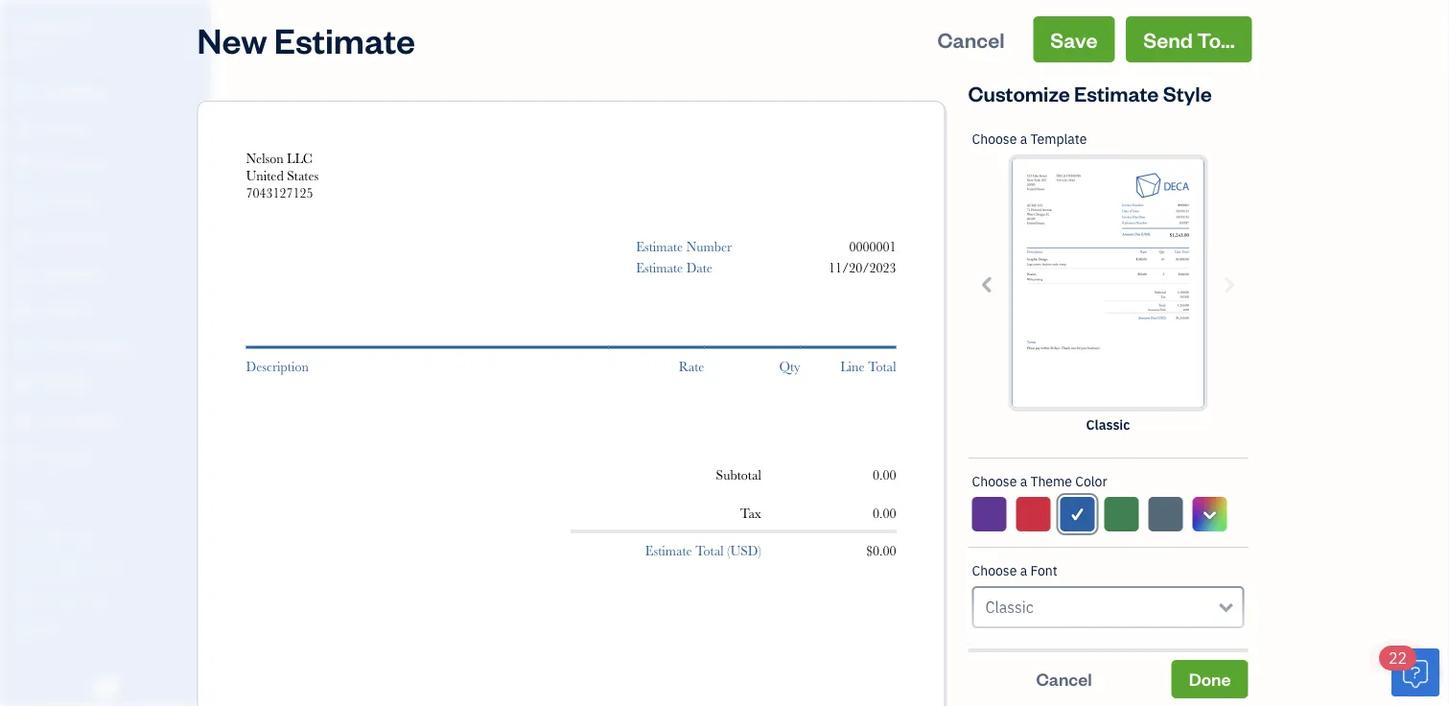 Task type: locate. For each thing, give the bounding box(es) containing it.
usd
[[730, 543, 758, 559]]

line total
[[841, 359, 897, 375]]

0 vertical spatial choose
[[972, 130, 1017, 148]]

expense image
[[12, 266, 35, 285]]

cancel
[[938, 25, 1005, 53], [1037, 668, 1092, 690]]

0 horizontal spatial classic
[[986, 597, 1034, 617]]

cancel button
[[921, 16, 1022, 62], [968, 660, 1161, 698]]

rate
[[679, 359, 705, 375]]

1 vertical spatial 0.00
[[873, 506, 897, 521]]

line
[[841, 359, 865, 375]]

nelson up united on the left of the page
[[246, 151, 284, 166]]

a left template
[[1020, 130, 1028, 148]]

0 horizontal spatial total
[[696, 543, 724, 559]]

0 horizontal spatial cancel
[[938, 25, 1005, 53]]

llc inside nelson llc united states 7043127125
[[287, 151, 313, 166]]

send to...
[[1144, 25, 1235, 53]]

1 horizontal spatial total
[[868, 359, 897, 375]]

estimate number
[[636, 239, 732, 254]]

3 choose from the top
[[972, 562, 1017, 579]]

customize up for in the right of the page
[[997, 665, 1069, 685]]

0 horizontal spatial nelson
[[15, 17, 64, 37]]

0 vertical spatial llc
[[68, 17, 93, 37]]

project image
[[12, 302, 35, 321]]

22
[[1389, 648, 1408, 668]]

1 vertical spatial a
[[1020, 472, 1028, 490]]

Enter an Estimate # text field
[[849, 239, 897, 254]]

chart image
[[12, 412, 35, 431]]

2 choose from the top
[[972, 472, 1017, 490]]

choose for choose a theme color
[[972, 472, 1017, 490]]

estimates
[[1076, 688, 1145, 706]]

a
[[1020, 130, 1028, 148], [1020, 472, 1028, 490], [1020, 562, 1028, 579]]

estimate date
[[636, 260, 713, 275]]

llc inside nelson llc owner
[[68, 17, 93, 37]]

classic up color
[[1087, 416, 1131, 434]]

money image
[[12, 375, 35, 394]]

llc
[[68, 17, 93, 37], [287, 151, 313, 166]]

estimate
[[274, 16, 415, 62], [1074, 79, 1159, 106], [636, 239, 683, 254], [636, 260, 683, 275], [646, 543, 692, 559], [1173, 665, 1233, 685]]

customize up choose a template
[[968, 79, 1070, 106]]

1 horizontal spatial nelson
[[246, 151, 284, 166]]

choose inside 'choose a theme color' element
[[972, 472, 1017, 490]]

1 horizontal spatial cancel
[[1037, 668, 1092, 690]]

a for font
[[1020, 562, 1028, 579]]

dashboard image
[[12, 83, 35, 103]]

choose for choose a font
[[972, 562, 1017, 579]]

0 vertical spatial a
[[1020, 130, 1028, 148]]

blue image
[[1069, 503, 1087, 526]]

nelson inside nelson llc united states 7043127125
[[246, 151, 284, 166]]

total
[[868, 359, 897, 375], [696, 543, 724, 559]]

Font field
[[972, 586, 1245, 628]]

qty
[[779, 359, 801, 375]]

a left theme
[[1020, 472, 1028, 490]]

a left font on the right
[[1020, 562, 1028, 579]]

0.00
[[873, 468, 897, 483], [873, 506, 897, 521]]

choose a theme color element
[[968, 459, 1250, 548]]

classic
[[1087, 416, 1131, 434], [986, 597, 1034, 617]]

2 0.00 from the top
[[873, 506, 897, 521]]

nelson llc owner
[[15, 17, 93, 54]]

0 vertical spatial 0.00
[[873, 468, 897, 483]]

choose left font on the right
[[972, 562, 1017, 579]]

choose inside choose a template element
[[972, 130, 1017, 148]]

style
[[1163, 79, 1212, 106]]

2 vertical spatial choose
[[972, 562, 1017, 579]]

1 a from the top
[[1020, 130, 1028, 148]]

1 vertical spatial choose
[[972, 472, 1017, 490]]

united
[[246, 168, 284, 183]]

2 vertical spatial a
[[1020, 562, 1028, 579]]

choose left template
[[972, 130, 1017, 148]]

total left (
[[696, 543, 724, 559]]

template
[[1031, 130, 1087, 148]]

color
[[1076, 472, 1108, 490]]

nelson inside nelson llc owner
[[15, 17, 64, 37]]

0 horizontal spatial llc
[[68, 17, 93, 37]]

1 choose from the top
[[972, 130, 1017, 148]]

choose a template element
[[968, 116, 1249, 459]]

owner
[[15, 38, 51, 54]]

customize inside customize your logo and estimate style for all estimates
[[997, 665, 1069, 685]]

1 horizontal spatial llc
[[287, 151, 313, 166]]

choose a theme color
[[972, 472, 1108, 490]]

choose inside choose a font element
[[972, 562, 1017, 579]]

previous image
[[977, 273, 999, 295]]

0 vertical spatial classic
[[1087, 416, 1131, 434]]

new
[[197, 16, 267, 62]]

3 a from the top
[[1020, 562, 1028, 579]]

nelson up owner
[[15, 17, 64, 37]]

)
[[758, 543, 762, 559]]

choose
[[972, 130, 1017, 148], [972, 472, 1017, 490], [972, 562, 1017, 579]]

save
[[1051, 25, 1098, 53]]

cancel for the top cancel button
[[938, 25, 1005, 53]]

classic down choose a font
[[986, 597, 1034, 617]]

0 vertical spatial cancel
[[938, 25, 1005, 53]]

0 vertical spatial nelson
[[15, 17, 64, 37]]

resource center badge image
[[1392, 649, 1440, 696]]

1 vertical spatial customize
[[997, 665, 1069, 685]]

1 vertical spatial total
[[696, 543, 724, 559]]

1 vertical spatial nelson
[[246, 151, 284, 166]]

to...
[[1197, 25, 1235, 53]]

subtotal
[[716, 468, 762, 483]]

choose a font element
[[968, 548, 1249, 645]]

choose a template
[[972, 130, 1087, 148]]

send to... button
[[1126, 16, 1252, 62]]

states
[[287, 168, 319, 183]]

llc for customize
[[68, 17, 93, 37]]

nelson for customize estimate style
[[15, 17, 64, 37]]

customize your logo and estimate style for all estimates
[[997, 665, 1233, 706]]

total for line
[[868, 359, 897, 375]]

2 a from the top
[[1020, 472, 1028, 490]]

customize
[[968, 79, 1070, 106], [997, 665, 1069, 685]]

1 horizontal spatial classic
[[1087, 416, 1131, 434]]

your
[[1073, 665, 1103, 685]]

1 vertical spatial llc
[[287, 151, 313, 166]]

0 vertical spatial customize
[[968, 79, 1070, 106]]

invoice image
[[12, 193, 35, 212]]

1 vertical spatial cancel
[[1037, 668, 1092, 690]]

done button
[[1172, 660, 1249, 698]]

nelson
[[15, 17, 64, 37], [246, 151, 284, 166]]

total right 'line'
[[868, 359, 897, 375]]

choose for choose a template
[[972, 130, 1017, 148]]

bank connections image
[[14, 589, 205, 604]]

main element
[[0, 0, 259, 706]]

customize estimate style
[[968, 79, 1212, 106]]

classic inside 'classic' 'field'
[[986, 597, 1034, 617]]

settings image
[[14, 620, 205, 635]]

timer image
[[12, 339, 35, 358]]

1 vertical spatial classic
[[986, 597, 1034, 617]]

1 0.00 from the top
[[873, 468, 897, 483]]

description
[[246, 359, 309, 375]]

0 vertical spatial total
[[868, 359, 897, 375]]

choose left theme
[[972, 472, 1017, 490]]

save button
[[1034, 16, 1115, 62]]



Task type: describe. For each thing, give the bounding box(es) containing it.
team members image
[[14, 528, 205, 543]]

next image
[[1218, 273, 1240, 295]]

estimate image
[[12, 156, 35, 176]]

a for template
[[1020, 130, 1028, 148]]

number
[[687, 239, 732, 254]]

nelson llc united states 7043127125
[[246, 151, 319, 201]]

(
[[727, 543, 730, 559]]

llc for choose
[[287, 151, 313, 166]]

estimate total ( usd )
[[646, 543, 762, 559]]

cancel for the bottommost cancel button
[[1037, 668, 1092, 690]]

send
[[1144, 25, 1193, 53]]

report image
[[12, 448, 35, 467]]

total for estimate
[[696, 543, 724, 559]]

0 vertical spatial cancel button
[[921, 16, 1022, 62]]

freshbooks image
[[90, 675, 121, 698]]

new estimate
[[197, 16, 415, 62]]

7043127125
[[246, 185, 313, 201]]

estimate inside customize your logo and estimate style for all estimates
[[1173, 665, 1233, 685]]

classic inside choose a template element
[[1087, 416, 1131, 434]]

all
[[1056, 688, 1073, 706]]

apps image
[[14, 497, 205, 512]]

logo
[[1107, 665, 1139, 685]]

client image
[[12, 120, 35, 139]]

choose a font
[[972, 562, 1058, 579]]

font
[[1031, 562, 1058, 579]]

customize for customize your logo and estimate style for all estimates
[[997, 665, 1069, 685]]

custom image
[[1201, 503, 1219, 526]]

1 vertical spatial cancel button
[[968, 660, 1161, 698]]

style
[[997, 688, 1030, 706]]

date
[[687, 260, 713, 275]]

$0.00
[[866, 543, 897, 559]]

a for theme
[[1020, 472, 1028, 490]]

items and services image
[[14, 558, 205, 574]]

theme
[[1031, 472, 1073, 490]]

nelson for choose a theme color
[[246, 151, 284, 166]]

customize for customize estimate style
[[968, 79, 1070, 106]]

done
[[1189, 668, 1231, 690]]

22 button
[[1380, 646, 1440, 696]]

tax
[[741, 506, 762, 521]]

Estimate date in MM/DD/YYYY format text field
[[772, 260, 912, 275]]

for
[[1033, 688, 1053, 706]]

and
[[1143, 665, 1169, 685]]

payment image
[[12, 229, 35, 248]]



Task type: vqa. For each thing, say whether or not it's contained in the screenshot.
the RANGE
no



